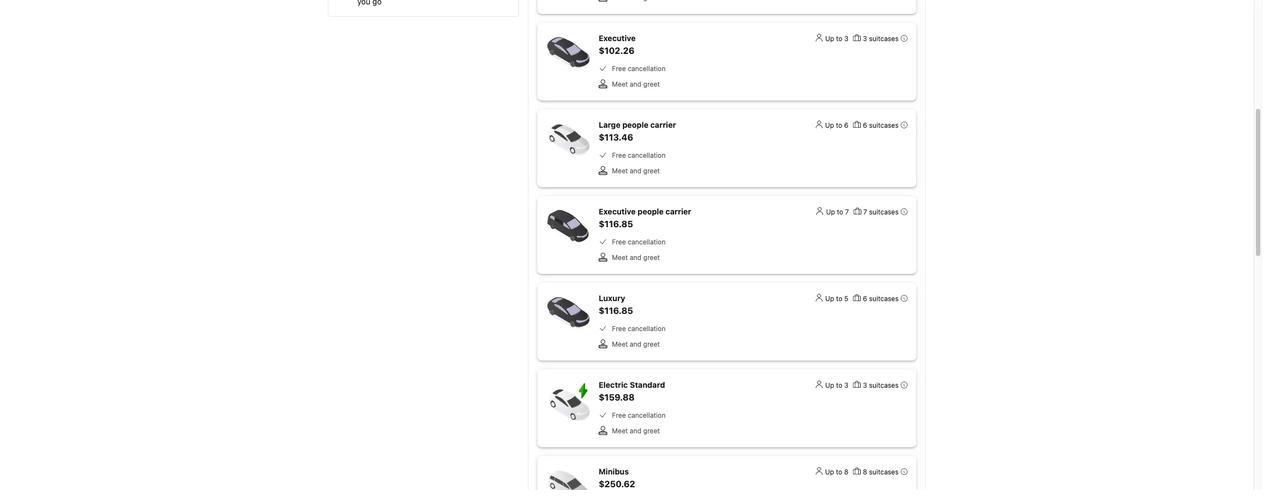 Task type: describe. For each thing, give the bounding box(es) containing it.
up to 8
[[826, 468, 849, 477]]

$159.88
[[599, 393, 635, 403]]

up for luxury $116.85
[[826, 295, 835, 303]]

and for electric standard $159.88
[[630, 427, 642, 435]]

meet for executive $102.26
[[612, 80, 628, 88]]

suitcases for luxury $116.85
[[869, 295, 899, 303]]

2 $116.85 from the top
[[599, 306, 633, 316]]

free cancellation for executive people carrier $116.85
[[612, 238, 666, 246]]

cancellation for electric standard $159.88
[[628, 411, 666, 420]]

6 suitcases for people
[[863, 121, 899, 130]]

up to 3 for standard
[[826, 381, 849, 390]]

1 7 from the left
[[846, 208, 849, 216]]

$250.62
[[599, 479, 636, 489]]

and for executive $102.26
[[630, 80, 642, 88]]

meet and greet for large people carrier $113.46
[[612, 167, 660, 175]]

luxury $116.85
[[599, 294, 633, 316]]

up for electric standard $159.88
[[826, 381, 835, 390]]

free for executive people carrier $116.85
[[612, 238, 626, 246]]

$102.26
[[599, 46, 635, 56]]

meet for electric standard $159.88
[[612, 427, 628, 435]]

greet for large people carrier $113.46
[[644, 167, 660, 175]]

8 suitcases
[[863, 468, 899, 477]]

5
[[845, 295, 849, 303]]

minibus $250.62
[[599, 467, 636, 489]]

people for $113.46
[[623, 120, 649, 130]]

cancellation for executive people carrier $116.85
[[628, 238, 666, 246]]

and for large people carrier $113.46
[[630, 167, 642, 175]]

1 8 from the left
[[845, 468, 849, 477]]

up for minibus $250.62
[[826, 468, 835, 477]]

suitcases for minibus $250.62
[[869, 468, 899, 477]]

large
[[599, 120, 621, 130]]

free cancellation for large people carrier $113.46
[[612, 151, 666, 160]]

$113.46
[[599, 132, 634, 142]]

up for executive people carrier $116.85
[[827, 208, 835, 216]]

to for large people carrier $113.46
[[836, 121, 843, 130]]

free cancellation for executive $102.26
[[612, 65, 666, 73]]

up for executive $102.26
[[826, 34, 835, 43]]

greet for executive $102.26
[[644, 80, 660, 88]]

free cancellation for luxury $116.85
[[612, 325, 666, 333]]

minibus
[[599, 467, 629, 477]]

2 8 from the left
[[863, 468, 868, 477]]

executive for $116.85
[[599, 207, 636, 216]]

luxury
[[599, 294, 626, 303]]

up to 5
[[826, 295, 849, 303]]

meet and greet for executive $102.26
[[612, 80, 660, 88]]

and for luxury $116.85
[[630, 340, 642, 349]]

up to 6
[[826, 121, 849, 130]]



Task type: vqa. For each thing, say whether or not it's contained in the screenshot.
Meet corresponding to Executive people carrier $116.85
yes



Task type: locate. For each thing, give the bounding box(es) containing it.
7 suitcases
[[864, 208, 899, 216]]

free cancellation down $102.26
[[612, 65, 666, 73]]

meet and greet up standard
[[612, 340, 660, 349]]

cancellation down large people carrier $113.46 at the top of page
[[628, 151, 666, 160]]

greet up large people carrier $113.46 at the top of page
[[644, 80, 660, 88]]

1 horizontal spatial 7
[[864, 208, 868, 216]]

free down $159.88
[[612, 411, 626, 420]]

2 greet from the top
[[644, 167, 660, 175]]

3 suitcases
[[863, 34, 899, 43], [863, 381, 899, 390]]

to for executive $102.26
[[837, 34, 843, 43]]

2 free from the top
[[612, 151, 626, 160]]

5 greet from the top
[[644, 427, 660, 435]]

2 cancellation from the top
[[628, 151, 666, 160]]

5 and from the top
[[630, 427, 642, 435]]

people inside executive people carrier $116.85
[[638, 207, 664, 216]]

cancellation down executive people carrier $116.85
[[628, 238, 666, 246]]

2 7 from the left
[[864, 208, 868, 216]]

3 suitcases from the top
[[869, 208, 899, 216]]

greet down electric standard $159.88
[[644, 427, 660, 435]]

large people carrier $113.46
[[599, 120, 676, 142]]

carrier inside large people carrier $113.46
[[651, 120, 676, 130]]

0 vertical spatial carrier
[[651, 120, 676, 130]]

suitcases for electric standard $159.88
[[869, 381, 899, 390]]

6 for people
[[863, 121, 868, 130]]

2 meet from the top
[[612, 167, 628, 175]]

meet
[[612, 80, 628, 88], [612, 167, 628, 175], [612, 254, 628, 262], [612, 340, 628, 349], [612, 427, 628, 435]]

carrier for $113.46
[[651, 120, 676, 130]]

and
[[630, 80, 642, 88], [630, 167, 642, 175], [630, 254, 642, 262], [630, 340, 642, 349], [630, 427, 642, 435]]

greet down large people carrier $113.46 at the top of page
[[644, 167, 660, 175]]

$116.85 inside executive people carrier $116.85
[[599, 219, 633, 229]]

to
[[837, 34, 843, 43], [836, 121, 843, 130], [837, 208, 844, 216], [837, 295, 843, 303], [837, 381, 843, 390], [836, 468, 843, 477]]

2 3 suitcases from the top
[[863, 381, 899, 390]]

meet for large people carrier $113.46
[[612, 167, 628, 175]]

6 suitcases from the top
[[869, 468, 899, 477]]

2 free cancellation from the top
[[612, 151, 666, 160]]

1 $116.85 from the top
[[599, 219, 633, 229]]

0 vertical spatial 3 suitcases
[[863, 34, 899, 43]]

0 vertical spatial people
[[623, 120, 649, 130]]

1 3 suitcases from the top
[[863, 34, 899, 43]]

free cancellation
[[612, 65, 666, 73], [612, 151, 666, 160], [612, 238, 666, 246], [612, 325, 666, 333], [612, 411, 666, 420]]

6 for $116.85
[[863, 295, 868, 303]]

2 6 suitcases from the top
[[863, 295, 899, 303]]

meet for luxury $116.85
[[612, 340, 628, 349]]

meet and greet down executive people carrier $116.85
[[612, 254, 660, 262]]

electric
[[599, 380, 628, 390]]

greet for luxury $116.85
[[644, 340, 660, 349]]

8
[[845, 468, 849, 477], [863, 468, 868, 477]]

and down $102.26
[[630, 80, 642, 88]]

greet down executive people carrier $116.85
[[644, 254, 660, 262]]

up to 3
[[826, 34, 849, 43], [826, 381, 849, 390]]

0 vertical spatial executive
[[599, 33, 636, 43]]

4 suitcases from the top
[[869, 295, 899, 303]]

greet up standard
[[644, 340, 660, 349]]

4 and from the top
[[630, 340, 642, 349]]

executive for $102.26
[[599, 33, 636, 43]]

meet down luxury $116.85
[[612, 340, 628, 349]]

people inside large people carrier $113.46
[[623, 120, 649, 130]]

people
[[623, 120, 649, 130], [638, 207, 664, 216]]

1 meet and greet from the top
[[612, 80, 660, 88]]

4 greet from the top
[[644, 340, 660, 349]]

4 meet from the top
[[612, 340, 628, 349]]

meet and greet down $159.88
[[612, 427, 660, 435]]

2 meet and greet from the top
[[612, 167, 660, 175]]

meet down $159.88
[[612, 427, 628, 435]]

1 meet from the top
[[612, 80, 628, 88]]

meet up luxury
[[612, 254, 628, 262]]

to for luxury $116.85
[[837, 295, 843, 303]]

free for luxury $116.85
[[612, 325, 626, 333]]

3 and from the top
[[630, 254, 642, 262]]

4 cancellation from the top
[[628, 325, 666, 333]]

3 meet from the top
[[612, 254, 628, 262]]

cancellation down $102.26
[[628, 65, 666, 73]]

free for executive $102.26
[[612, 65, 626, 73]]

meet and greet down the $113.46 at the top
[[612, 167, 660, 175]]

cancellation for luxury $116.85
[[628, 325, 666, 333]]

5 suitcases from the top
[[869, 381, 899, 390]]

free for large people carrier $113.46
[[612, 151, 626, 160]]

1 6 suitcases from the top
[[863, 121, 899, 130]]

0 vertical spatial 6 suitcases
[[863, 121, 899, 130]]

0 vertical spatial $116.85
[[599, 219, 633, 229]]

cancellation for large people carrier $113.46
[[628, 151, 666, 160]]

1 vertical spatial $116.85
[[599, 306, 633, 316]]

3 free from the top
[[612, 238, 626, 246]]

free cancellation for electric standard $159.88
[[612, 411, 666, 420]]

meet and greet for electric standard $159.88
[[612, 427, 660, 435]]

5 free from the top
[[612, 411, 626, 420]]

up to 7
[[827, 208, 849, 216]]

3 greet from the top
[[644, 254, 660, 262]]

suitcases for large people carrier $113.46
[[869, 121, 899, 130]]

and down the $113.46 at the top
[[630, 167, 642, 175]]

3 meet and greet from the top
[[612, 254, 660, 262]]

3
[[845, 34, 849, 43], [863, 34, 868, 43], [845, 381, 849, 390], [863, 381, 868, 390]]

greet
[[644, 80, 660, 88], [644, 167, 660, 175], [644, 254, 660, 262], [644, 340, 660, 349], [644, 427, 660, 435]]

up for large people carrier $113.46
[[826, 121, 835, 130]]

and down executive people carrier $116.85
[[630, 254, 642, 262]]

1 vertical spatial 6 suitcases
[[863, 295, 899, 303]]

2 suitcases from the top
[[869, 121, 899, 130]]

5 meet and greet from the top
[[612, 427, 660, 435]]

up
[[826, 34, 835, 43], [826, 121, 835, 130], [827, 208, 835, 216], [826, 295, 835, 303], [826, 381, 835, 390], [826, 468, 835, 477]]

and up standard
[[630, 340, 642, 349]]

suitcases
[[869, 34, 899, 43], [869, 121, 899, 130], [869, 208, 899, 216], [869, 295, 899, 303], [869, 381, 899, 390], [869, 468, 899, 477]]

3 free cancellation from the top
[[612, 238, 666, 246]]

2 up to 3 from the top
[[826, 381, 849, 390]]

7 left 7 suitcases
[[846, 208, 849, 216]]

free down the $113.46 at the top
[[612, 151, 626, 160]]

1 free cancellation from the top
[[612, 65, 666, 73]]

free cancellation down electric standard $159.88
[[612, 411, 666, 420]]

free cancellation down luxury $116.85
[[612, 325, 666, 333]]

6 suitcases
[[863, 121, 899, 130], [863, 295, 899, 303]]

2 executive from the top
[[599, 207, 636, 216]]

carrier for $116.85
[[666, 207, 692, 216]]

6 suitcases for $116.85
[[863, 295, 899, 303]]

greet for executive people carrier $116.85
[[644, 254, 660, 262]]

1 cancellation from the top
[[628, 65, 666, 73]]

3 suitcases for standard
[[863, 381, 899, 390]]

cancellation for executive $102.26
[[628, 65, 666, 73]]

8 left 8 suitcases
[[845, 468, 849, 477]]

4 meet and greet from the top
[[612, 340, 660, 349]]

1 vertical spatial executive
[[599, 207, 636, 216]]

cancellation
[[628, 65, 666, 73], [628, 151, 666, 160], [628, 238, 666, 246], [628, 325, 666, 333], [628, 411, 666, 420]]

6 suitcases right up to 6
[[863, 121, 899, 130]]

3 suitcases for $102.26
[[863, 34, 899, 43]]

0 horizontal spatial 7
[[846, 208, 849, 216]]

to for electric standard $159.88
[[837, 381, 843, 390]]

1 vertical spatial carrier
[[666, 207, 692, 216]]

meet and greet for executive people carrier $116.85
[[612, 254, 660, 262]]

meet down the $113.46 at the top
[[612, 167, 628, 175]]

7 right the up to 7 at the right top
[[864, 208, 868, 216]]

2 and from the top
[[630, 167, 642, 175]]

executive inside executive people carrier $116.85
[[599, 207, 636, 216]]

executive $102.26
[[599, 33, 636, 56]]

0 horizontal spatial 8
[[845, 468, 849, 477]]

and for executive people carrier $116.85
[[630, 254, 642, 262]]

free down $102.26
[[612, 65, 626, 73]]

carrier inside executive people carrier $116.85
[[666, 207, 692, 216]]

meet down $102.26
[[612, 80, 628, 88]]

executive people carrier $116.85
[[599, 207, 692, 229]]

1 and from the top
[[630, 80, 642, 88]]

4 free from the top
[[612, 325, 626, 333]]

cancellation down electric standard $159.88
[[628, 411, 666, 420]]

people for $116.85
[[638, 207, 664, 216]]

0 vertical spatial up to 3
[[826, 34, 849, 43]]

and down $159.88
[[630, 427, 642, 435]]

meet and greet
[[612, 80, 660, 88], [612, 167, 660, 175], [612, 254, 660, 262], [612, 340, 660, 349], [612, 427, 660, 435]]

1 executive from the top
[[599, 33, 636, 43]]

6 suitcases right 5
[[863, 295, 899, 303]]

3 cancellation from the top
[[628, 238, 666, 246]]

meet and greet for luxury $116.85
[[612, 340, 660, 349]]

5 cancellation from the top
[[628, 411, 666, 420]]

free
[[612, 65, 626, 73], [612, 151, 626, 160], [612, 238, 626, 246], [612, 325, 626, 333], [612, 411, 626, 420]]

executive
[[599, 33, 636, 43], [599, 207, 636, 216]]

8 right 'up to 8'
[[863, 468, 868, 477]]

electric standard $159.88
[[599, 380, 665, 403]]

4 free cancellation from the top
[[612, 325, 666, 333]]

meet and greet down $102.26
[[612, 80, 660, 88]]

$116.85
[[599, 219, 633, 229], [599, 306, 633, 316]]

1 greet from the top
[[644, 80, 660, 88]]

7
[[846, 208, 849, 216], [864, 208, 868, 216]]

free cancellation down large people carrier $113.46 at the top of page
[[612, 151, 666, 160]]

suitcases for executive $102.26
[[869, 34, 899, 43]]

1 suitcases from the top
[[869, 34, 899, 43]]

1 vertical spatial up to 3
[[826, 381, 849, 390]]

cancellation down luxury $116.85
[[628, 325, 666, 333]]

meet for executive people carrier $116.85
[[612, 254, 628, 262]]

free cancellation down executive people carrier $116.85
[[612, 238, 666, 246]]

5 free cancellation from the top
[[612, 411, 666, 420]]

up to 3 for $102.26
[[826, 34, 849, 43]]

1 free from the top
[[612, 65, 626, 73]]

1 vertical spatial people
[[638, 207, 664, 216]]

1 up to 3 from the top
[[826, 34, 849, 43]]

to for executive people carrier $116.85
[[837, 208, 844, 216]]

free down luxury $116.85
[[612, 325, 626, 333]]

free for electric standard $159.88
[[612, 411, 626, 420]]

to for minibus $250.62
[[836, 468, 843, 477]]

free down executive people carrier $116.85
[[612, 238, 626, 246]]

standard
[[630, 380, 665, 390]]

carrier
[[651, 120, 676, 130], [666, 207, 692, 216]]

suitcases for executive people carrier $116.85
[[869, 208, 899, 216]]

6
[[845, 121, 849, 130], [863, 121, 868, 130], [863, 295, 868, 303]]

5 meet from the top
[[612, 427, 628, 435]]

1 horizontal spatial 8
[[863, 468, 868, 477]]

1 vertical spatial 3 suitcases
[[863, 381, 899, 390]]

greet for electric standard $159.88
[[644, 427, 660, 435]]



